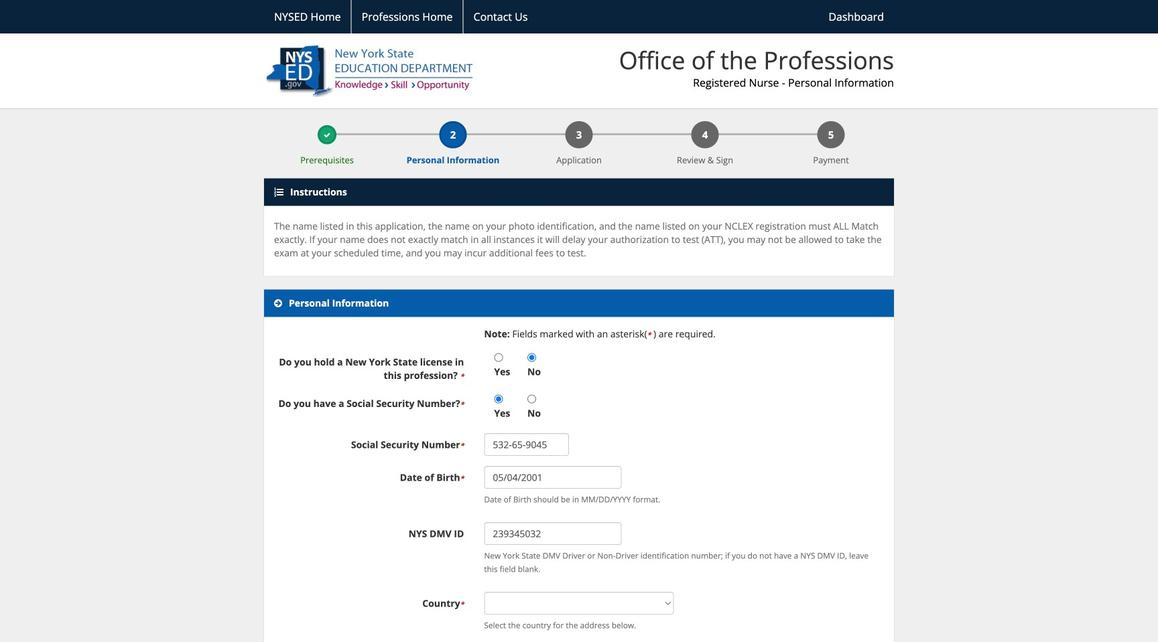 Task type: vqa. For each thing, say whether or not it's contained in the screenshot.
radio
yes



Task type: describe. For each thing, give the bounding box(es) containing it.
arrow circle right image
[[274, 299, 282, 308]]



Task type: locate. For each thing, give the bounding box(es) containing it.
MM/DD/YYYY text field
[[484, 467, 621, 489]]

check image
[[324, 132, 330, 139]]

list ol image
[[274, 188, 283, 197]]

ID text field
[[484, 523, 621, 546]]

None text field
[[484, 434, 569, 457]]

None radio
[[494, 354, 503, 362], [527, 395, 536, 404], [494, 354, 503, 362], [527, 395, 536, 404]]

None radio
[[527, 354, 536, 362], [494, 395, 503, 404], [527, 354, 536, 362], [494, 395, 503, 404]]



